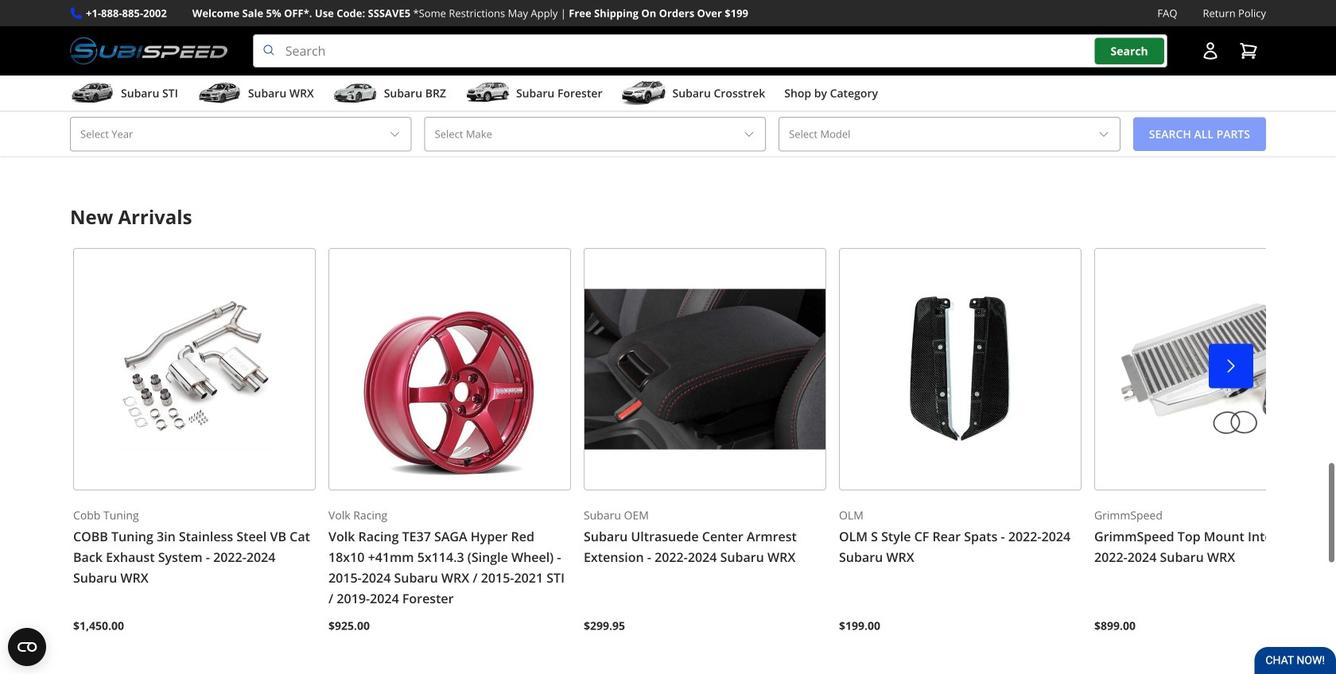 Task type: describe. For each thing, give the bounding box(es) containing it.
Select Make button
[[424, 117, 766, 152]]

subj2010vc001 subaru ultrasuede center armrest extension - 2022+ subaru wrx, image
[[584, 248, 826, 491]]

a subaru crosstrek thumbnail image image
[[622, 81, 666, 105]]

a subaru sti thumbnail image image
[[70, 81, 115, 105]]

select model image
[[1098, 128, 1110, 141]]

button image
[[1201, 41, 1220, 61]]

olmb.47011.1 olm s style carbon fiber rear spats - 2022+ subaru wrx, image
[[839, 248, 1082, 491]]

open widget image
[[8, 628, 46, 667]]

a subaru wrx thumbnail image image
[[197, 81, 242, 105]]

vlkwvdgy41ehr volk te37 saga hyper red 18x10 +41 - 2015+ wrx / 2015+ stix4, image
[[329, 248, 571, 491]]



Task type: vqa. For each thing, say whether or not it's contained in the screenshot.
ASK A QUESTION dropdown button
no



Task type: locate. For each thing, give the bounding box(es) containing it.
a subaru brz thumbnail image image
[[333, 81, 378, 105]]

subispeed logo image
[[70, 34, 227, 68]]

a subaru forester thumbnail image image
[[465, 81, 510, 105]]

Select Year button
[[70, 117, 412, 152]]

cob516100 cobb tuning 3in stainless steel vb cat back exhaust system 22+ subaru wrx, image
[[73, 248, 316, 491]]

Select Model button
[[779, 117, 1121, 152]]

select year image
[[389, 128, 401, 141]]

search input field
[[253, 34, 1168, 68]]

select make image
[[743, 128, 756, 141]]

grm113049 grimmspeed top mount intercooler 2022+ subaru wrx, image
[[1095, 248, 1336, 491]]



